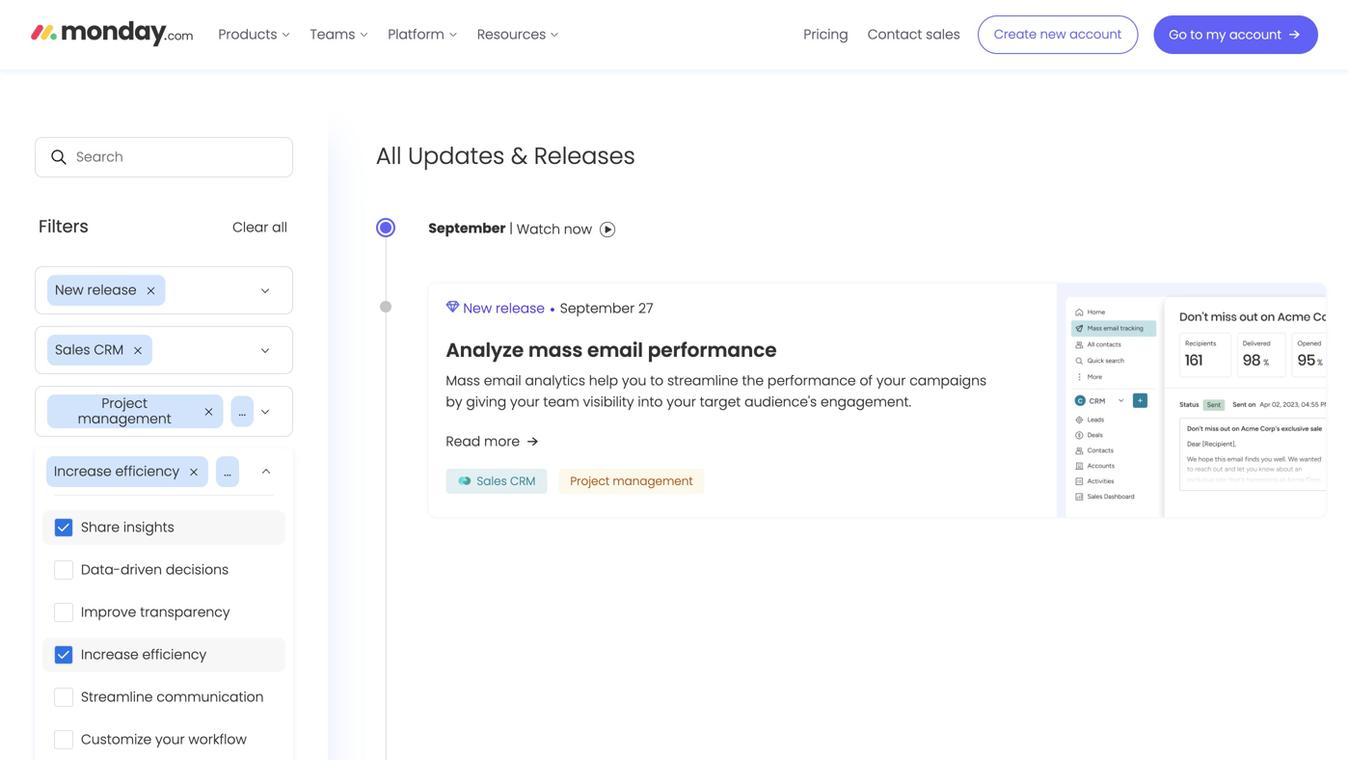 Task type: describe. For each thing, give the bounding box(es) containing it.
you
[[622, 372, 647, 390]]

improve transparency option
[[42, 595, 286, 630]]

data-
[[81, 561, 121, 580]]

sales
[[926, 25, 961, 44]]

0 vertical spatial increase
[[54, 462, 112, 481]]

clear all
[[233, 218, 288, 237]]

remove value image for efficiency
[[187, 469, 201, 476]]

27
[[639, 299, 654, 318]]

analyze mass email performance mass email analytics help you to streamline the performance of your campaigns by giving your team visibility into your target audience's engagement.
[[446, 337, 987, 412]]

decisions
[[166, 561, 229, 580]]

updates
[[408, 140, 505, 172]]

pricing
[[804, 25, 849, 44]]

streamline communication option
[[42, 680, 286, 715]]

all updates & releases
[[376, 140, 636, 172]]

0 vertical spatial project management
[[78, 394, 171, 428]]

1 vertical spatial crm
[[510, 473, 536, 489]]

target
[[700, 393, 741, 412]]

teams link
[[301, 19, 379, 50]]

releases
[[534, 140, 636, 172]]

teams
[[310, 25, 355, 44]]

improve transparency
[[81, 603, 230, 622]]

0 vertical spatial increase efficiency
[[54, 462, 180, 481]]

pricing link
[[794, 19, 858, 50]]

share insights
[[81, 518, 174, 537]]

all
[[376, 140, 402, 172]]

0 vertical spatial management
[[78, 410, 171, 428]]

communication
[[157, 688, 264, 707]]

september inside new release • september 27
[[560, 299, 635, 318]]

audience's
[[745, 393, 817, 412]]

0 horizontal spatial crm
[[94, 341, 124, 359]]

team
[[544, 393, 580, 412]]

the
[[742, 372, 764, 390]]

remove value image for sales crm
[[131, 347, 145, 355]]

mass
[[446, 372, 480, 390]]

1 vertical spatial management
[[613, 473, 693, 489]]

your left "team"
[[510, 393, 540, 412]]

remove value image for management
[[202, 408, 215, 416]]

read more link
[[446, 431, 543, 454]]

go to my account
[[1170, 26, 1282, 43]]

to inside analyze mass email performance mass email analytics help you to streamline the performance of your campaigns by giving your team visibility into your target audience's engagement.
[[650, 372, 664, 390]]

insights
[[123, 518, 174, 537]]

of
[[860, 372, 873, 390]]

your inside customize your workflow 'option'
[[155, 731, 185, 749]]

now
[[564, 220, 592, 239]]

visibility
[[583, 393, 634, 412]]

close button for release
[[144, 283, 158, 298]]

new release • september 27
[[464, 298, 654, 320]]

|
[[506, 219, 517, 238]]

all
[[272, 218, 288, 237]]

read more
[[446, 432, 520, 451]]

transparency
[[140, 603, 230, 622]]

•
[[550, 298, 556, 320]]

create new account
[[995, 26, 1122, 43]]

clear
[[233, 218, 269, 237]]

go to my account button
[[1154, 15, 1319, 54]]

new release
[[55, 281, 137, 299]]

campaigns
[[910, 372, 987, 390]]

data-driven decisions
[[81, 561, 229, 580]]

1 vertical spatial performance
[[768, 372, 856, 390]]

resources link
[[468, 19, 569, 50]]

0 vertical spatial efficiency
[[115, 462, 180, 481]]

increase inside option
[[81, 646, 139, 664]]

account inside create new account button
[[1070, 26, 1122, 43]]

new for new release
[[55, 281, 84, 299]]

account inside go to my account button
[[1230, 26, 1282, 43]]

streamline
[[81, 688, 153, 707]]

share
[[81, 518, 120, 537]]

by
[[446, 393, 463, 412]]

0 horizontal spatial september
[[429, 219, 506, 238]]

crm image
[[458, 475, 473, 488]]



Task type: locate. For each thing, give the bounding box(es) containing it.
contact
[[868, 25, 923, 44]]

customize
[[81, 731, 152, 749]]

1 horizontal spatial release
[[496, 299, 545, 318]]

increase efficiency option
[[42, 638, 286, 673]]

efficiency inside option
[[142, 646, 207, 664]]

project management
[[78, 394, 171, 428], [571, 473, 693, 489]]

0 vertical spatial crm
[[94, 341, 124, 359]]

0 vertical spatial performance
[[648, 337, 777, 364]]

1 list from the left
[[209, 0, 569, 69]]

performance up audience's
[[768, 372, 856, 390]]

1 horizontal spatial project
[[571, 473, 610, 489]]

1 vertical spatial efficiency
[[142, 646, 207, 664]]

your
[[877, 372, 906, 390], [510, 393, 540, 412], [667, 393, 696, 412], [155, 731, 185, 749]]

account right new
[[1070, 26, 1122, 43]]

1 horizontal spatial to
[[1191, 26, 1204, 43]]

release
[[87, 281, 137, 299], [496, 299, 545, 318]]

remove value image for new release
[[144, 287, 158, 295]]

0 horizontal spatial list
[[209, 0, 569, 69]]

0 horizontal spatial to
[[650, 372, 664, 390]]

0 horizontal spatial account
[[1070, 26, 1122, 43]]

streamline communication
[[81, 688, 264, 707]]

close button for crm
[[131, 343, 145, 358]]

1 vertical spatial project
[[571, 473, 610, 489]]

my
[[1207, 26, 1227, 43]]

release for new release
[[87, 281, 137, 299]]

list
[[209, 0, 569, 69], [794, 0, 970, 69]]

increase efficiency up share insights on the bottom left
[[54, 462, 180, 481]]

email up the giving
[[484, 372, 522, 390]]

mass email analytics 1 image
[[1057, 283, 1327, 517]]

crm
[[94, 341, 124, 359], [510, 473, 536, 489]]

1 horizontal spatial account
[[1230, 26, 1282, 43]]

feature release icon image
[[446, 301, 460, 313]]

mass
[[529, 337, 583, 364]]

release inside new release • september 27
[[496, 299, 545, 318]]

Search text field
[[36, 138, 292, 176]]

release down filters
[[87, 281, 137, 299]]

new inside new release • september 27
[[464, 299, 492, 318]]

0 vertical spatial september
[[429, 219, 506, 238]]

share insights option
[[42, 511, 286, 545]]

1 vertical spatial increase efficiency
[[81, 646, 207, 664]]

0 vertical spatial to
[[1191, 26, 1204, 43]]

new down filters
[[55, 281, 84, 299]]

0 vertical spatial sales
[[55, 341, 90, 359]]

0 horizontal spatial sales crm
[[55, 341, 124, 359]]

create new account button
[[978, 15, 1139, 54]]

help
[[589, 372, 618, 390]]

increase
[[54, 462, 112, 481], [81, 646, 139, 664]]

increase efficiency down improve transparency
[[81, 646, 207, 664]]

...
[[239, 402, 246, 421], [224, 462, 231, 481]]

0 vertical spatial remove value image
[[144, 287, 158, 295]]

1 vertical spatial project management
[[571, 473, 693, 489]]

new
[[55, 281, 84, 299], [464, 299, 492, 318]]

remove value image
[[202, 408, 215, 416], [187, 469, 201, 476]]

release left •
[[496, 299, 545, 318]]

0 horizontal spatial ...
[[224, 462, 231, 481]]

sales right crm image
[[477, 473, 507, 489]]

sales crm down the new release
[[55, 341, 124, 359]]

... for efficiency
[[224, 462, 231, 481]]

0 vertical spatial email
[[588, 337, 644, 364]]

0 vertical spatial project
[[102, 394, 148, 413]]

sales down the new release
[[55, 341, 90, 359]]

1 horizontal spatial crm
[[510, 473, 536, 489]]

2 list from the left
[[794, 0, 970, 69]]

new
[[1041, 26, 1067, 43]]

1 vertical spatial ...
[[224, 462, 231, 481]]

september left watch
[[429, 219, 506, 238]]

remove value image down the new release
[[131, 347, 145, 355]]

0 horizontal spatial project
[[102, 394, 148, 413]]

... for management
[[239, 402, 246, 421]]

1 horizontal spatial new
[[464, 299, 492, 318]]

email up help
[[588, 337, 644, 364]]

1 horizontal spatial list
[[794, 0, 970, 69]]

watch now link
[[517, 214, 616, 245]]

go
[[1170, 26, 1188, 43]]

1 vertical spatial to
[[650, 372, 664, 390]]

improve
[[81, 603, 136, 622]]

platform
[[388, 25, 445, 44]]

1 vertical spatial email
[[484, 372, 522, 390]]

account right my
[[1230, 26, 1282, 43]]

project
[[102, 394, 148, 413], [571, 473, 610, 489]]

sales crm
[[55, 341, 124, 359], [477, 473, 536, 489]]

to inside button
[[1191, 26, 1204, 43]]

more
[[484, 432, 520, 451]]

products link
[[209, 19, 301, 50]]

increase efficiency inside option
[[81, 646, 207, 664]]

filters
[[39, 214, 89, 239]]

1 horizontal spatial sales
[[477, 473, 507, 489]]

new right feature release icon
[[464, 299, 492, 318]]

your right of
[[877, 372, 906, 390]]

watch now
[[517, 220, 592, 239]]

read
[[446, 432, 481, 451]]

close button for efficiency
[[187, 464, 201, 480]]

crm down the more on the bottom left of the page
[[510, 473, 536, 489]]

0 horizontal spatial email
[[484, 372, 522, 390]]

create
[[995, 26, 1037, 43]]

1 horizontal spatial management
[[613, 473, 693, 489]]

management
[[78, 410, 171, 428], [613, 473, 693, 489]]

list containing pricing
[[794, 0, 970, 69]]

watch now button
[[517, 214, 616, 245]]

remove value image right the new release
[[144, 287, 158, 295]]

1 horizontal spatial september
[[560, 299, 635, 318]]

analytics
[[525, 372, 586, 390]]

1 horizontal spatial sales crm
[[477, 473, 536, 489]]

release for new release • september 27
[[496, 299, 545, 318]]

0 horizontal spatial project management
[[78, 394, 171, 428]]

0 horizontal spatial sales
[[55, 341, 90, 359]]

0 vertical spatial ...
[[239, 402, 246, 421]]

september right •
[[560, 299, 635, 318]]

streamline
[[668, 372, 739, 390]]

increase down "improve"
[[81, 646, 139, 664]]

1 vertical spatial sales crm
[[477, 473, 536, 489]]

email
[[588, 337, 644, 364], [484, 372, 522, 390]]

close button
[[144, 283, 158, 298], [131, 343, 145, 358], [202, 404, 215, 419], [187, 464, 201, 480]]

contact sales button
[[858, 19, 970, 50]]

contact sales
[[868, 25, 961, 44]]

data-driven decisions option
[[42, 553, 286, 588]]

increase efficiency
[[54, 462, 180, 481], [81, 646, 207, 664]]

products
[[219, 25, 277, 44]]

&
[[511, 140, 528, 172]]

0 horizontal spatial new
[[55, 281, 84, 299]]

1 horizontal spatial remove value image
[[202, 408, 215, 416]]

account
[[1070, 26, 1122, 43], [1230, 26, 1282, 43]]

performance
[[648, 337, 777, 364], [768, 372, 856, 390]]

customize your workflow option
[[42, 723, 286, 758]]

performance up "streamline"
[[648, 337, 777, 364]]

0 vertical spatial sales crm
[[55, 341, 124, 359]]

sales
[[55, 341, 90, 359], [477, 473, 507, 489]]

1 horizontal spatial project management
[[571, 473, 693, 489]]

watch
[[517, 220, 561, 239]]

efficiency up streamline communication
[[142, 646, 207, 664]]

1 vertical spatial remove value image
[[131, 347, 145, 355]]

1 vertical spatial remove value image
[[187, 469, 201, 476]]

1 vertical spatial sales
[[477, 473, 507, 489]]

0 vertical spatial remove value image
[[202, 408, 215, 416]]

remove value image
[[144, 287, 158, 295], [131, 347, 145, 355]]

into
[[638, 393, 663, 412]]

engagement.
[[821, 393, 912, 412]]

your down "streamline"
[[667, 393, 696, 412]]

close button for management
[[202, 404, 215, 419]]

1 vertical spatial increase
[[81, 646, 139, 664]]

resources
[[477, 25, 546, 44]]

efficiency
[[115, 462, 180, 481], [142, 646, 207, 664]]

sales crm down the more on the bottom left of the page
[[477, 473, 536, 489]]

platform link
[[379, 19, 468, 50]]

monday.com logo image
[[31, 13, 193, 53]]

driven
[[121, 561, 162, 580]]

1 vertical spatial september
[[560, 299, 635, 318]]

clear all button
[[233, 218, 288, 237]]

customize your workflow
[[81, 731, 247, 749]]

1 horizontal spatial email
[[588, 337, 644, 364]]

to right go
[[1191, 26, 1204, 43]]

0 horizontal spatial release
[[87, 281, 137, 299]]

1 horizontal spatial ...
[[239, 402, 246, 421]]

workflow
[[189, 731, 247, 749]]

0 horizontal spatial remove value image
[[187, 469, 201, 476]]

your down streamline communication
[[155, 731, 185, 749]]

analyze
[[446, 337, 524, 364]]

to
[[1191, 26, 1204, 43], [650, 372, 664, 390]]

increase up share
[[54, 462, 112, 481]]

crm down the new release
[[94, 341, 124, 359]]

main element
[[209, 0, 1319, 69]]

new for new release • september 27
[[464, 299, 492, 318]]

september
[[429, 219, 506, 238], [560, 299, 635, 318]]

list containing products
[[209, 0, 569, 69]]

0 horizontal spatial management
[[78, 410, 171, 428]]

giving
[[466, 393, 507, 412]]

efficiency up insights at the bottom of the page
[[115, 462, 180, 481]]

to up into
[[650, 372, 664, 390]]



Task type: vqa. For each thing, say whether or not it's contained in the screenshot.
learn more
no



